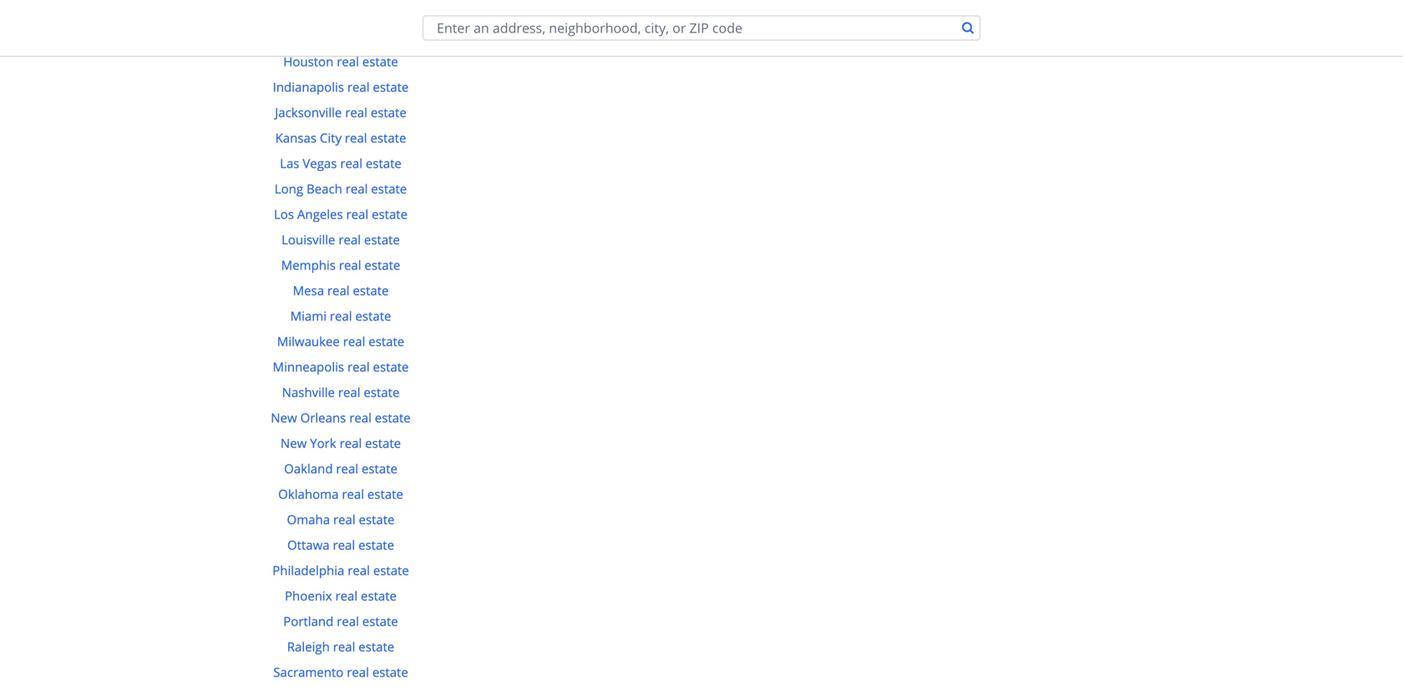 Task type: locate. For each thing, give the bounding box(es) containing it.
long
[[275, 180, 303, 198]]

estate up nashville real estate link
[[373, 359, 409, 376]]

ottawa
[[287, 537, 330, 554]]

real down houston real estate link
[[347, 79, 370, 96]]

las
[[280, 155, 299, 172]]

real up portland real estate link
[[335, 588, 358, 605]]

real up minneapolis real estate link
[[343, 333, 365, 350]]

real down 'new york real estate' link in the bottom of the page
[[336, 461, 358, 478]]

estate down jacksonville real estate link
[[370, 129, 406, 147]]

real down indianapolis real estate 'link'
[[345, 104, 367, 121]]

real up mesa real estate link
[[339, 257, 361, 274]]

portland
[[283, 613, 334, 631]]

estate up louisville real estate link
[[372, 206, 408, 223]]

houston real estate link
[[283, 53, 398, 70]]

milwaukee
[[277, 333, 340, 350]]

real up ottawa real estate link
[[333, 512, 355, 529]]

louisville
[[282, 231, 335, 248]]

minneapolis
[[273, 359, 344, 376]]

1 vertical spatial new
[[281, 435, 307, 452]]

new down nashville
[[271, 410, 297, 427]]

estate down minneapolis real estate link
[[364, 384, 400, 401]]

estate down ottawa real estate link
[[373, 563, 409, 580]]

phoenix
[[285, 588, 332, 605]]

oakland real estate link
[[284, 461, 397, 478]]

real down kansas city real estate link
[[340, 155, 362, 172]]

estate up ottawa real estate link
[[359, 512, 395, 529]]

estate down mesa real estate link
[[355, 308, 391, 325]]

vegas
[[303, 155, 337, 172]]

sacramento
[[273, 664, 344, 682]]

indianapolis
[[273, 79, 344, 96]]

search image
[[961, 21, 975, 35]]

omaha
[[287, 512, 330, 529]]

new up 'oakland'
[[281, 435, 307, 452]]

york
[[310, 435, 336, 452]]

miami
[[290, 308, 327, 325]]

beach
[[306, 180, 342, 198]]

raleigh real estate link
[[287, 639, 394, 656]]

orleans
[[300, 410, 346, 427]]

ottawa real estate link
[[287, 537, 394, 554]]

real up nashville real estate link
[[347, 359, 370, 376]]

estate up mesa real estate link
[[364, 257, 400, 274]]

real up louisville real estate link
[[346, 206, 368, 223]]

nashville
[[282, 384, 335, 401]]

real down 'new orleans real estate' link at bottom
[[340, 435, 362, 452]]

estate up philadelphia real estate link
[[358, 537, 394, 554]]

real
[[337, 53, 359, 70], [347, 79, 370, 96], [345, 104, 367, 121], [345, 129, 367, 147], [340, 155, 362, 172], [346, 180, 368, 198], [346, 206, 368, 223], [339, 231, 361, 248], [339, 257, 361, 274], [327, 282, 350, 299], [330, 308, 352, 325], [343, 333, 365, 350], [347, 359, 370, 376], [338, 384, 360, 401], [349, 410, 372, 427], [340, 435, 362, 452], [336, 461, 358, 478], [342, 486, 364, 503], [333, 512, 355, 529], [333, 537, 355, 554], [348, 563, 370, 580], [335, 588, 358, 605], [337, 613, 359, 631], [333, 639, 355, 656], [347, 664, 369, 682]]

sacramento real estate link
[[273, 664, 408, 682]]

real up the raleigh real estate link
[[337, 613, 359, 631]]

memphis real estate link
[[281, 257, 400, 274]]

new york real estate link
[[281, 435, 401, 452]]

estate up the raleigh real estate link
[[362, 613, 398, 631]]

estate down los angeles real estate link
[[364, 231, 400, 248]]

real down memphis real estate link
[[327, 282, 350, 299]]

mesa
[[293, 282, 324, 299]]

oklahoma real estate link
[[278, 486, 403, 503]]

new
[[271, 410, 297, 427], [281, 435, 307, 452]]

philadelphia real estate link
[[272, 563, 409, 580]]

real down nashville real estate link
[[349, 410, 372, 427]]

estate up omaha real estate link on the left of the page
[[367, 486, 403, 503]]

real down omaha real estate link on the left of the page
[[333, 537, 355, 554]]

louisville real estate link
[[282, 231, 400, 248]]

estate
[[362, 53, 398, 70], [373, 79, 409, 96], [371, 104, 407, 121], [370, 129, 406, 147], [366, 155, 402, 172], [371, 180, 407, 198], [372, 206, 408, 223], [364, 231, 400, 248], [364, 257, 400, 274], [353, 282, 389, 299], [355, 308, 391, 325], [369, 333, 404, 350], [373, 359, 409, 376], [364, 384, 400, 401], [375, 410, 411, 427], [365, 435, 401, 452], [362, 461, 397, 478], [367, 486, 403, 503], [359, 512, 395, 529], [358, 537, 394, 554], [373, 563, 409, 580], [361, 588, 397, 605], [362, 613, 398, 631], [359, 639, 394, 656], [372, 664, 408, 682]]

estate down nashville real estate link
[[375, 410, 411, 427]]

milwaukee real estate link
[[277, 333, 404, 350]]

estate down houston real estate link
[[373, 79, 409, 96]]

real up indianapolis real estate 'link'
[[337, 53, 359, 70]]



Task type: describe. For each thing, give the bounding box(es) containing it.
nashville real estate link
[[282, 384, 400, 401]]

estate up minneapolis real estate link
[[369, 333, 404, 350]]

real up 'sacramento real estate' link
[[333, 639, 355, 656]]

estate down indianapolis real estate 'link'
[[371, 104, 407, 121]]

portland real estate link
[[283, 613, 398, 631]]

los
[[274, 206, 294, 223]]

real down mesa real estate link
[[330, 308, 352, 325]]

estate up los angeles real estate link
[[371, 180, 407, 198]]

real down los angeles real estate link
[[339, 231, 361, 248]]

jacksonville
[[275, 104, 342, 121]]

mesa real estate link
[[293, 282, 389, 299]]

Search text field
[[423, 16, 953, 40]]

real down the raleigh real estate link
[[347, 664, 369, 682]]

city
[[320, 129, 342, 147]]

estate down the raleigh real estate link
[[372, 664, 408, 682]]

raleigh
[[287, 639, 330, 656]]

philadelphia
[[272, 563, 344, 580]]

estate up miami real estate link
[[353, 282, 389, 299]]

indianapolis real estate link
[[273, 79, 409, 96]]

miami real estate link
[[290, 308, 391, 325]]

estate up 'sacramento real estate' link
[[359, 639, 394, 656]]

kansas city real estate link
[[275, 129, 406, 147]]

0 vertical spatial new
[[271, 410, 297, 427]]

angeles
[[297, 206, 343, 223]]

estate up portland real estate link
[[361, 588, 397, 605]]

memphis
[[281, 257, 336, 274]]

real down minneapolis real estate link
[[338, 384, 360, 401]]

houston
[[283, 53, 334, 70]]

real down ottawa real estate link
[[348, 563, 370, 580]]

kansas
[[275, 129, 317, 147]]

real up omaha real estate link on the left of the page
[[342, 486, 364, 503]]

real up los angeles real estate link
[[346, 180, 368, 198]]

long beach real estate link
[[275, 180, 407, 198]]

las vegas real estate link
[[280, 155, 402, 172]]

estate up oakland real estate link
[[365, 435, 401, 452]]

estate down kansas city real estate link
[[366, 155, 402, 172]]

estate down 'new york real estate' link in the bottom of the page
[[362, 461, 397, 478]]

estate up indianapolis real estate 'link'
[[362, 53, 398, 70]]

new orleans real estate link
[[271, 410, 411, 427]]

minneapolis real estate link
[[273, 359, 409, 376]]

jacksonville real estate link
[[275, 104, 407, 121]]

los angeles real estate link
[[274, 206, 408, 223]]

oakland
[[284, 461, 333, 478]]

oklahoma
[[278, 486, 339, 503]]

omaha real estate link
[[287, 512, 395, 529]]

real right city
[[345, 129, 367, 147]]

phoenix real estate link
[[285, 588, 397, 605]]

houston real estate indianapolis real estate jacksonville real estate kansas city real estate las vegas real estate long beach real estate los angeles real estate louisville real estate memphis real estate mesa real estate miami real estate milwaukee real estate minneapolis real estate nashville real estate new orleans real estate new york real estate oakland real estate oklahoma real estate omaha real estate ottawa real estate philadelphia real estate phoenix real estate portland real estate raleigh real estate sacramento real estate
[[271, 53, 411, 682]]



Task type: vqa. For each thing, say whether or not it's contained in the screenshot.
Hide icon
no



